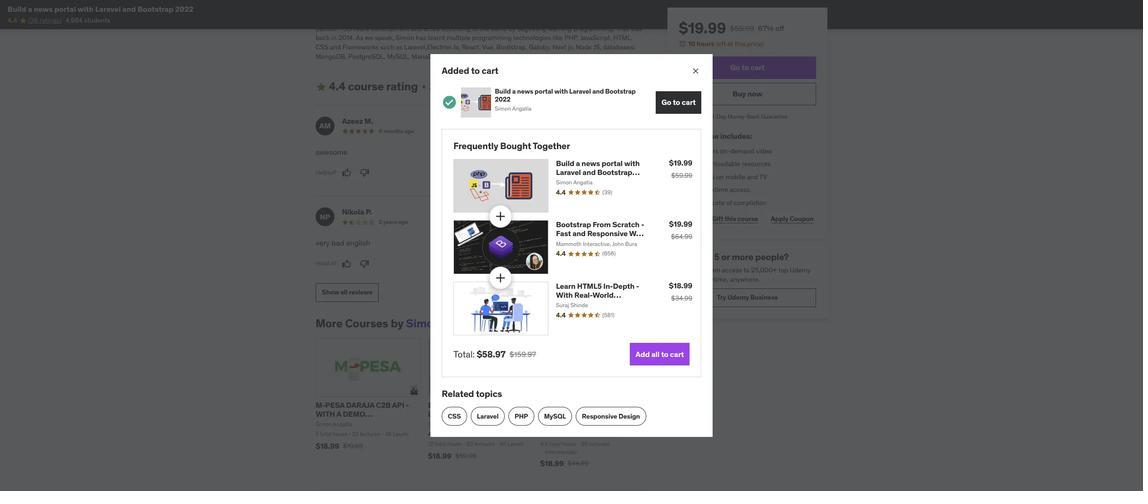 Task type: vqa. For each thing, say whether or not it's contained in the screenshot.
Bought
yes



Task type: describe. For each thing, give the bounding box(es) containing it.
- inside bootstrap from scratch - fast and responsive web development
[[642, 220, 645, 229]]

0 vertical spatial xsmall image
[[420, 83, 428, 91]]

hours right 10
[[697, 40, 715, 48]]

day
[[717, 113, 727, 120]]

good!
[[488, 238, 508, 248]]

still
[[522, 15, 533, 24]]

4.4 for bootstrap
[[556, 250, 566, 258]]

4 reviews element
[[475, 431, 481, 439]]

js,
[[594, 43, 602, 51]]

39
[[430, 79, 443, 94]]

certificate
[[694, 199, 725, 207]]

4.4 for build
[[556, 188, 566, 197]]

close modal image
[[692, 66, 701, 76]]

1 vertical spatial in
[[534, 15, 540, 24]]

ago for azeez m.
[[405, 128, 414, 135]]

1 vertical spatial was
[[631, 24, 643, 33]]

0 horizontal spatial 5
[[316, 431, 319, 438]]

added to cart dialog
[[431, 54, 713, 437]]

azeez
[[342, 116, 363, 126]]

$59.99 for $19.99 $59.99 67% off
[[730, 24, 755, 33]]

this
[[679, 132, 694, 141]]

0 vertical spatial go
[[731, 63, 741, 72]]

nikola p.
[[342, 207, 372, 217]]

build a hotspot management app with laravel & router os api
[[541, 400, 642, 428]]

$18.99 $19.99
[[316, 441, 363, 451]]

with
[[316, 410, 335, 419]]

mark review by azeez m. as unhelpful image
[[360, 168, 369, 178]]

go to cart inside added to cart dialog
[[662, 98, 696, 107]]

or
[[722, 251, 730, 262]]

angatia inside build  developer's blog with laravel 9 and bootstrap 2022 simon angatia
[[446, 421, 465, 428]]

among
[[533, 52, 554, 61]]

total: $58.97 $159.97
[[454, 349, 537, 360]]

total for build  developer's blog with laravel 9 and bootstrap 2022
[[435, 440, 446, 448]]

total for build a hotspot management app with laravel & router os api
[[550, 440, 561, 448]]

management
[[596, 400, 642, 410]]

$19.99 inside $18.99 $19.99
[[343, 442, 363, 450]]

while
[[558, 6, 574, 14]]

$64.99
[[671, 233, 693, 241]]

and inside build a news portal with laravel and bootstrap 2022
[[583, 168, 596, 177]]

simon angatia for frequently bought together
[[556, 179, 593, 186]]

portal inside build a news portal with laravel and bootstrap 2022 simon angatia
[[535, 87, 553, 95]]

(656)
[[603, 250, 616, 257]]

mark review by nikola p. as helpful image
[[342, 259, 351, 269]]

university
[[339, 15, 368, 24]]

4.4 course rating
[[329, 79, 418, 94]]

helpful? for good!
[[488, 260, 509, 267]]

both
[[344, 0, 358, 5]]

all levels for 62 lectures
[[500, 440, 524, 448]]

web
[[630, 229, 646, 238]]

all for 62 lectures
[[500, 440, 506, 448]]

laravel up students
[[95, 4, 121, 14]]

responsive inside responsive design link
[[582, 412, 618, 421]]

together
[[533, 140, 570, 152]]

- inside the learn html5 in-depth - with real-world examples
[[637, 281, 640, 291]]

js,
[[568, 43, 575, 51]]

laravel inside build a news portal with laravel and bootstrap 2022
[[556, 168, 581, 177]]

to down its
[[473, 24, 479, 33]]

frameworks
[[343, 43, 379, 51]]

show all reviews
[[322, 288, 373, 297]]

$19.99 for $19.99 $59.99 67% off
[[679, 18, 727, 38]]

years inside simon is  both a college trained and self-taught full stack software developer, programming tutor and mentor. he has more than 4 years experience in programming, having began programming while at the university. he went to university to study bachelor of commerce and its when he was still in campus that he learn't about his passion- software development and acted according to the same by beginning learning programming. that was back in 2014. as we speak, simon has learnt multiple programming technologies like php, javascript, html, css and frameworks such as laravel,electron js, react, vue, bootstrap, gatsby, next js, node js, databases: mongodb, postgresql, mysql, mariadb, sqlite, api development, tdd  among many other technologies
[[375, 6, 391, 14]]

$44.99
[[568, 460, 589, 468]]

all levels for 23 lectures
[[385, 431, 409, 438]]

xsmall image for 4
[[679, 160, 687, 169]]

m-
[[316, 400, 325, 410]]

a inside build a news portal with laravel and bootstrap 2022 simon angatia
[[513, 87, 516, 95]]

when
[[483, 15, 499, 24]]

very
[[316, 238, 330, 248]]

angatia down the it...
[[574, 179, 593, 186]]

blog
[[491, 400, 507, 410]]

2 vertical spatial course
[[738, 215, 759, 223]]

build a news portal with laravel and bootstrap 2022 inside added to cart dialog
[[556, 158, 640, 186]]

30-
[[708, 113, 717, 120]]

stack
[[468, 0, 485, 5]]

build inside build a news portal with laravel and bootstrap 2022
[[556, 158, 575, 168]]

anywhere.
[[731, 275, 761, 284]]

apply
[[771, 215, 789, 223]]

simon is  both a college trained and self-taught full stack software developer, programming tutor and mentor. he has more than 4 years experience in programming, having began programming while at the university. he went to university to study bachelor of commerce and its when he was still in campus that he learn't about his passion- software development and acted according to the same by beginning learning programming. that was back in 2014. as we speak, simon has learnt multiple programming technologies like php, javascript, html, css and frameworks such as laravel,electron js, react, vue, bootstrap, gatsby, next js, node js, databases: mongodb, postgresql, mysql, mariadb, sqlite, api development, tdd  among many other technologies
[[316, 0, 644, 61]]

bootstrap from scratch - fast and responsive web development link
[[556, 220, 646, 247]]

angatia up total:
[[443, 316, 484, 331]]

4.4 for learn
[[556, 311, 566, 320]]

taught
[[435, 0, 455, 5]]

1 horizontal spatial the
[[582, 6, 592, 14]]

5 total hours
[[316, 431, 347, 438]]

same
[[491, 24, 507, 33]]

university.
[[594, 6, 623, 14]]

html,
[[614, 34, 633, 42]]

speak,
[[375, 34, 394, 42]]

off
[[776, 24, 785, 33]]

0 vertical spatial 9
[[379, 128, 382, 135]]

api inside build a hotspot management app with laravel & router os api
[[541, 419, 553, 428]]

students
[[84, 16, 110, 25]]

helpful? for very bad english
[[316, 260, 337, 267]]

more inside simon is  both a college trained and self-taught full stack software developer, programming tutor and mentor. he has more than 4 years experience in programming, having began programming while at the university. he went to university to study bachelor of commerce and its when he was still in campus that he learn't about his passion- software development and acted according to the same by beginning learning programming. that was back in 2014. as we speak, simon has learnt multiple programming technologies like php, javascript, html, css and frameworks such as laravel,electron js, react, vue, bootstrap, gatsby, next js, node js, databases: mongodb, postgresql, mysql, mariadb, sqlite, api development, tdd  among many other technologies
[[338, 6, 353, 14]]

began
[[497, 6, 515, 14]]

1 vertical spatial technologies
[[590, 52, 628, 61]]

$18.99 for $18.99 $44.99
[[541, 459, 564, 469]]

0 horizontal spatial build a news portal with laravel and bootstrap 2022
[[8, 4, 194, 14]]

- inside m-pesa daraja  c2b api - with a demo project(laravel)
[[406, 400, 409, 410]]

that
[[616, 24, 630, 33]]

62 lectures
[[467, 440, 495, 448]]

0 horizontal spatial in
[[332, 34, 337, 42]]

to left the study
[[369, 15, 375, 24]]

2 years ago for nikola p.
[[379, 219, 408, 226]]

training 5 or more people? get your team access to 25,000+ top udemy courses anytime, anywhere.
[[679, 251, 811, 284]]

this inside gift this course link
[[725, 215, 737, 223]]

mobile
[[726, 173, 746, 181]]

added
[[442, 65, 470, 76]]

course for this
[[695, 132, 719, 141]]

lectures for 36 lectures intermediate
[[590, 440, 610, 448]]

10 hours left at this price!
[[689, 40, 764, 48]]

simon angatia down mysql
[[541, 421, 577, 428]]

0 vertical spatial technologies
[[513, 34, 551, 42]]

to up "passion-"
[[332, 15, 338, 24]]

2022 inside build a news portal with laravel and bootstrap 2022 simon angatia
[[495, 95, 511, 103]]

in-
[[604, 281, 613, 291]]

1 he from the left
[[500, 15, 508, 24]]

to up ratings
[[471, 65, 480, 76]]

$18.99 $59.99
[[428, 451, 477, 461]]

daraja
[[346, 400, 375, 410]]

15 reviews element
[[586, 431, 595, 439]]

xsmall image for access
[[679, 173, 687, 182]]

api inside m-pesa daraja  c2b api - with a demo project(laravel)
[[392, 400, 405, 410]]

add
[[636, 350, 650, 359]]

5 inside training 5 or more people? get your team access to 25,000+ top udemy courses anytime, anywhere.
[[715, 251, 720, 262]]

build a news portal with laravel and bootstrap 2022 image
[[461, 87, 491, 118]]

router
[[606, 410, 630, 419]]

trained
[[387, 0, 408, 5]]

udemy inside try udemy business link
[[728, 293, 749, 302]]

scratch
[[613, 220, 640, 229]]

of inside simon is  both a college trained and self-taught full stack software developer, programming tutor and mentor. he has more than 4 years experience in programming, having began programming while at the university. he went to university to study bachelor of commerce and its when he was still in campus that he learn't about his passion- software development and acted according to the same by beginning learning programming. that was back in 2014. as we speak, simon has learnt multiple programming technologies like php, javascript, html, css and frameworks such as laravel,electron js, react, vue, bootstrap, gatsby, next js, node js, databases: mongodb, postgresql, mysql, mariadb, sqlite, api development, tdd  among many other technologies
[[422, 15, 427, 24]]

bootstrap inside build a news portal with laravel and bootstrap 2022
[[598, 168, 633, 177]]

25,000+
[[752, 266, 778, 275]]

hours for 62 lectures
[[448, 440, 462, 448]]

design
[[619, 412, 641, 421]]

simon inside build a news portal with laravel and bootstrap 2022 simon angatia
[[495, 105, 511, 112]]

0 vertical spatial programming
[[546, 0, 586, 5]]

of inside full lifetime access certificate of completion
[[727, 199, 733, 207]]

topics
[[476, 388, 502, 400]]

team
[[706, 266, 721, 275]]

(581)
[[603, 312, 615, 319]]

awesome for awesome
[[316, 147, 348, 157]]

a
[[337, 410, 341, 419]]

0 vertical spatial this
[[735, 40, 746, 48]]

news inside build a news portal with laravel and bootstrap 2022 simon angatia
[[518, 87, 534, 95]]

1 vertical spatial go to cart button
[[656, 91, 702, 114]]

m.
[[365, 116, 373, 126]]

try
[[717, 293, 727, 302]]

laravel inside build  developer's blog with laravel 9 and bootstrap 2022 simon angatia
[[428, 410, 453, 419]]

angatia down mysql
[[558, 421, 577, 428]]

gift
[[712, 215, 724, 223]]

a inside simon is  both a college trained and self-taught full stack software developer, programming tutor and mentor. he has more than 4 years experience in programming, having began programming while at the university. he went to university to study bachelor of commerce and its when he was still in campus that he learn't about his passion- software development and acted according to the same by beginning learning programming. that was back in 2014. as we speak, simon has learnt multiple programming technologies like php, javascript, html, css and frameworks such as laravel,electron js, react, vue, bootstrap, gatsby, next js, node js, databases: mongodb, postgresql, mysql, mariadb, sqlite, api development, tdd  among many other technologies
[[359, 0, 363, 5]]

1 vertical spatial at
[[728, 40, 734, 48]]

i
[[554, 147, 555, 157]]

m-pesa daraja  c2b api - with a demo project(laravel) link
[[316, 400, 409, 428]]

back
[[747, 113, 760, 120]]

development,
[[476, 52, 516, 61]]

completion
[[734, 199, 767, 207]]

to down the price!
[[742, 63, 750, 72]]

1 vertical spatial programming
[[517, 6, 557, 14]]

cart down development,
[[482, 65, 499, 76]]

related
[[442, 388, 474, 400]]

from
[[593, 220, 611, 229]]

2 he from the left
[[579, 15, 587, 24]]

cart down close modal image
[[682, 98, 696, 107]]

hours for 23 lectures
[[333, 431, 347, 438]]

api inside simon is  both a college trained and self-taught full stack software developer, programming tutor and mentor. he has more than 4 years experience in programming, having began programming while at the university. he went to university to study bachelor of commerce and its when he was still in campus that he learn't about his passion- software development and acted according to the same by beginning learning programming. that was back in 2014. as we speak, simon has learnt multiple programming technologies like php, javascript, html, css and frameworks such as laravel,electron js, react, vue, bootstrap, gatsby, next js, node js, databases: mongodb, postgresql, mysql, mariadb, sqlite, api development, tdd  among many other technologies
[[464, 52, 474, 61]]

$18.99 for $18.99 $34.99
[[669, 281, 693, 290]]

2 for nikola p.
[[379, 219, 382, 226]]

1 vertical spatial by
[[391, 316, 404, 331]]

12
[[428, 440, 434, 448]]

coupon
[[790, 215, 814, 223]]

0 horizontal spatial has
[[326, 6, 336, 14]]

learning
[[548, 24, 572, 33]]

demand
[[731, 147, 755, 155]]

get
[[679, 266, 690, 275]]

1 vertical spatial 4
[[694, 160, 698, 168]]

javascript,
[[580, 34, 612, 42]]

campus
[[541, 15, 564, 24]]

added to cart
[[442, 65, 499, 76]]

1 horizontal spatial go to cart
[[731, 63, 765, 72]]

$34.99
[[672, 294, 693, 303]]

acted
[[424, 24, 440, 33]]

bootstrap inside build  developer's blog with laravel 9 and bootstrap 2022 simon angatia
[[476, 410, 511, 419]]

39 ratings
[[430, 79, 483, 94]]

access inside full lifetime access certificate of completion
[[730, 186, 750, 194]]

apply coupon button
[[769, 210, 817, 229]]

hours for 36 lectures
[[563, 440, 577, 448]]

$19.99 $59.99 67% off
[[679, 18, 785, 38]]

and inside build  developer's blog with laravel 9 and bootstrap 2022 simon angatia
[[461, 410, 474, 419]]

mysql
[[544, 412, 566, 421]]

$19.99 for $19.99 $64.99
[[670, 219, 693, 229]]

(15)
[[586, 431, 595, 438]]

and inside build a news portal with laravel and bootstrap 2022 simon angatia
[[593, 87, 604, 95]]

awesome course.... i loved it...
[[488, 147, 587, 157]]

2014.
[[339, 34, 355, 42]]



Task type: locate. For each thing, give the bounding box(es) containing it.
build a news portal with laravel and bootstrap 2022 up students
[[8, 4, 194, 14]]

2 vertical spatial api
[[541, 419, 553, 428]]

mammoth
[[556, 240, 582, 247]]

was down his
[[631, 24, 643, 33]]

build inside build a hotspot management app with laravel & router os api
[[541, 400, 559, 410]]

2 vertical spatial $59.99
[[456, 452, 477, 460]]

all right show at the bottom left
[[341, 288, 348, 297]]

1 vertical spatial portal
[[535, 87, 553, 95]]

0 horizontal spatial -
[[406, 400, 409, 410]]

1 he from the left
[[316, 6, 324, 14]]

simon angatia down the it...
[[556, 179, 593, 186]]

0 horizontal spatial the
[[480, 24, 490, 33]]

2 horizontal spatial portal
[[602, 158, 623, 168]]

1 horizontal spatial levels
[[508, 440, 524, 448]]

course down the postgresql,
[[348, 79, 384, 94]]

learn't
[[588, 15, 607, 24]]

examples
[[556, 299, 590, 309]]

on-
[[721, 147, 731, 155]]

all right 23 lectures
[[385, 431, 392, 438]]

mark review by kee yong w. as unhelpful image
[[532, 259, 542, 269]]

simon angatia for more courses by
[[316, 421, 353, 428]]

0 horizontal spatial api
[[392, 400, 405, 410]]

commerce
[[429, 15, 460, 24]]

hours up $18.99 $19.99
[[333, 431, 347, 438]]

mark review by muazam a. as helpful image
[[514, 168, 524, 178]]

go to cart button down the price!
[[679, 56, 817, 79]]

udemy right top
[[790, 266, 811, 275]]

levels left 4.3
[[393, 431, 409, 438]]

at inside simon is  both a college trained and self-taught full stack software developer, programming tutor and mentor. he has more than 4 years experience in programming, having began programming while at the university. he went to university to study bachelor of commerce and its when he was still in campus that he learn't about his passion- software development and acted according to the same by beginning learning programming. that was back in 2014. as we speak, simon has learnt multiple programming technologies like php, javascript, html, css and frameworks such as laravel,electron js, react, vue, bootstrap, gatsby, next js, node js, databases: mongodb, postgresql, mysql, mariadb, sqlite, api development, tdd  among many other technologies
[[575, 6, 581, 14]]

news down the it...
[[582, 158, 601, 168]]

all levels down php link
[[500, 440, 524, 448]]

with inside build a news portal with laravel and bootstrap 2022
[[625, 158, 640, 168]]

alarm image
[[679, 40, 687, 48]]

4 inside simon is  both a college trained and self-taught full stack software developer, programming tutor and mentor. he has more than 4 years experience in programming, having began programming while at the university. he went to university to study bachelor of commerce and its when he was still in campus that he learn't about his passion- software development and acted according to the same by beginning learning programming. that was back in 2014. as we speak, simon has learnt multiple programming technologies like php, javascript, html, css and frameworks such as laravel,electron js, react, vue, bootstrap, gatsby, next js, node js, databases: mongodb, postgresql, mysql, mariadb, sqlite, api development, tdd  among many other technologies
[[369, 6, 373, 14]]

fast
[[556, 229, 571, 238]]

2 years ago for kee yong w.
[[551, 219, 581, 226]]

0 horizontal spatial go to cart
[[662, 98, 696, 107]]

api right c2b
[[392, 400, 405, 410]]

programming up while
[[546, 0, 586, 5]]

0 vertical spatial -
[[642, 220, 645, 229]]

cart inside add all to cart button
[[670, 350, 684, 359]]

4.4
[[8, 16, 17, 25], [329, 79, 346, 94], [556, 188, 566, 197], [556, 250, 566, 258], [556, 311, 566, 320]]

build inside build a news portal with laravel and bootstrap 2022 simon angatia
[[495, 87, 511, 95]]

$59.99 up the price!
[[730, 24, 755, 33]]

ago
[[405, 128, 414, 135], [571, 128, 581, 135], [399, 219, 408, 226], [571, 219, 581, 226]]

next
[[553, 43, 567, 51]]

ratings)
[[40, 16, 62, 25]]

go to cart
[[731, 63, 765, 72], [662, 98, 696, 107]]

0 vertical spatial all
[[385, 431, 392, 438]]

a inside build a news portal with laravel and bootstrap 2022
[[576, 158, 580, 168]]

1 horizontal spatial in
[[426, 6, 431, 14]]

portal inside build a news portal with laravel and bootstrap 2022
[[602, 158, 623, 168]]

css inside simon is  both a college trained and self-taught full stack software developer, programming tutor and mentor. he has more than 4 years experience in programming, having began programming while at the university. he went to university to study bachelor of commerce and its when he was still in campus that he learn't about his passion- software development and acted according to the same by beginning learning programming. that was back in 2014. as we speak, simon has learnt multiple programming technologies like php, javascript, html, css and frameworks such as laravel,electron js, react, vue, bootstrap, gatsby, next js, node js, databases: mongodb, postgresql, mysql, mariadb, sqlite, api development, tdd  among many other technologies
[[316, 43, 329, 51]]

2 vertical spatial xsmall image
[[679, 173, 687, 182]]

udemy inside training 5 or more people? get your team access to 25,000+ top udemy courses anytime, anywhere.
[[790, 266, 811, 275]]

1 horizontal spatial has
[[416, 34, 427, 42]]

a
[[359, 0, 363, 5], [28, 4, 32, 14], [513, 87, 516, 95], [576, 158, 580, 168], [560, 400, 565, 410]]

to up anywhere. in the right bottom of the page
[[744, 266, 750, 275]]

helpful? for awesome course.... i loved it...
[[488, 169, 509, 176]]

udemy
[[790, 266, 811, 275], [728, 293, 749, 302]]

pesa
[[325, 400, 345, 410]]

5 left the or
[[715, 251, 720, 262]]

levels down php link
[[508, 440, 524, 448]]

$59.99 for $18.99 $59.99
[[456, 452, 477, 460]]

passion-
[[316, 24, 341, 33]]

helpful? for awesome
[[316, 169, 337, 176]]

tutor
[[587, 0, 601, 5]]

a up mysql
[[560, 400, 565, 410]]

technologies down databases:
[[590, 52, 628, 61]]

0 vertical spatial levels
[[393, 431, 409, 438]]

hours up intermediate
[[563, 440, 577, 448]]

mark review by nikola p. as unhelpful image
[[360, 259, 369, 269]]

2 horizontal spatial api
[[541, 419, 553, 428]]

581 reviews element
[[603, 312, 615, 319]]

0 vertical spatial all
[[341, 288, 348, 297]]

course for 4.4
[[348, 79, 384, 94]]

cart down the price!
[[751, 63, 765, 72]]

share
[[682, 215, 700, 223]]

with inside build a news portal with laravel and bootstrap 2022 simon angatia
[[555, 87, 568, 95]]

by inside simon is  both a college trained and self-taught full stack software developer, programming tutor and mentor. he has more than 4 years experience in programming, having began programming while at the university. he went to university to study bachelor of commerce and its when he was still in campus that he learn't about his passion- software development and acted according to the same by beginning learning programming. that was back in 2014. as we speak, simon has learnt multiple programming technologies like php, javascript, html, css and frameworks such as laravel,electron js, react, vue, bootstrap, gatsby, next js, node js, databases: mongodb, postgresql, mysql, mariadb, sqlite, api development, tdd  among many other technologies
[[509, 24, 516, 33]]

all inside button
[[341, 288, 348, 297]]

responsive inside bootstrap from scratch - fast and responsive web development
[[588, 229, 628, 238]]

of up acted
[[422, 15, 427, 24]]

1 horizontal spatial at
[[728, 40, 734, 48]]

add all to cart
[[636, 350, 684, 359]]

2 horizontal spatial course
[[738, 215, 759, 223]]

such
[[381, 43, 395, 51]]

total up intermediate
[[550, 440, 561, 448]]

1 vertical spatial build a news portal with laravel and bootstrap 2022
[[556, 158, 640, 186]]

m-pesa daraja  c2b api - with a demo project(laravel)
[[316, 400, 409, 428]]

technologies down beginning
[[513, 34, 551, 42]]

vue,
[[482, 43, 495, 51]]

full up programming,
[[456, 0, 467, 5]]

1 vertical spatial more
[[732, 251, 754, 262]]

simon angatia inside added to cart dialog
[[556, 179, 593, 186]]

1 horizontal spatial full
[[694, 186, 705, 194]]

college
[[364, 0, 386, 5]]

your
[[692, 266, 704, 275]]

2 vertical spatial in
[[332, 34, 337, 42]]

azeez m.
[[342, 116, 373, 126]]

to inside training 5 or more people? get your team access to 25,000+ top udemy courses anytime, anywhere.
[[744, 266, 750, 275]]

os
[[632, 410, 642, 419]]

$18.99 for $18.99 $19.99
[[316, 441, 339, 451]]

full inside full lifetime access certificate of completion
[[694, 186, 705, 194]]

laravel,electron
[[404, 43, 452, 51]]

in down "passion-"
[[332, 34, 337, 42]]

responsive design
[[582, 412, 641, 421]]

suraj shinde
[[556, 302, 588, 309]]

1 horizontal spatial he
[[625, 6, 633, 14]]

1 horizontal spatial course
[[695, 132, 719, 141]]

2 awesome from the left
[[488, 147, 520, 157]]

1 horizontal spatial total
[[435, 440, 446, 448]]

0 vertical spatial go to cart button
[[679, 56, 817, 79]]

levels for 23 lectures
[[393, 431, 409, 438]]

full lifetime access certificate of completion
[[694, 186, 767, 207]]

1 horizontal spatial of
[[727, 199, 733, 207]]

portal down among
[[535, 87, 553, 95]]

bootstrap inside bootstrap from scratch - fast and responsive web development
[[556, 220, 592, 229]]

awesome for awesome course.... i loved it...
[[488, 147, 520, 157]]

xsmall image left 39 on the left top of page
[[420, 83, 428, 91]]

programming up vue,
[[472, 34, 512, 42]]

0 horizontal spatial news
[[34, 4, 53, 14]]

xsmall image
[[420, 83, 428, 91], [679, 160, 687, 169], [679, 173, 687, 182]]

more courses by simon angatia
[[316, 316, 484, 331]]

in right still
[[534, 15, 540, 24]]

ago for nikola p.
[[399, 219, 408, 226]]

buy
[[733, 89, 747, 98]]

1 vertical spatial udemy
[[728, 293, 749, 302]]

0 vertical spatial $59.99
[[730, 24, 755, 33]]

$19.99 for $19.99 $59.99
[[670, 158, 693, 167]]

0 horizontal spatial css
[[316, 43, 329, 51]]

more inside training 5 or more people? get your team access to 25,000+ top udemy courses anytime, anywhere.
[[732, 251, 754, 262]]

0 horizontal spatial total
[[320, 431, 332, 438]]

share button
[[679, 210, 702, 229]]

levels for 62 lectures
[[508, 440, 524, 448]]

1 horizontal spatial portal
[[535, 87, 553, 95]]

mentor.
[[616, 0, 638, 5]]

portal up 4,984
[[54, 4, 76, 14]]

4 down "18"
[[694, 160, 698, 168]]

awesome up mark review by azeez m. as helpful icon
[[316, 147, 348, 157]]

a up than
[[359, 0, 363, 5]]

4,984 students
[[66, 16, 110, 25]]

0 horizontal spatial he
[[500, 15, 508, 24]]

top
[[779, 266, 789, 275]]

access down mobile
[[730, 186, 750, 194]]

(39)
[[603, 189, 613, 196]]

1 vertical spatial all levels
[[500, 440, 524, 448]]

0 vertical spatial has
[[326, 6, 336, 14]]

0 horizontal spatial by
[[391, 316, 404, 331]]

he up 'went'
[[316, 6, 324, 14]]

0 vertical spatial by
[[509, 24, 516, 33]]

2 for kee yong w.
[[551, 219, 555, 226]]

2 horizontal spatial in
[[534, 15, 540, 24]]

build inside build  developer's blog with laravel 9 and bootstrap 2022 simon angatia
[[428, 400, 447, 410]]

w.
[[548, 207, 557, 217]]

$18.99 for $18.99 $59.99
[[428, 451, 452, 461]]

angatia inside build a news portal with laravel and bootstrap 2022 simon angatia
[[513, 105, 532, 112]]

9 left months
[[379, 128, 382, 135]]

course down completion
[[738, 215, 759, 223]]

xsmall image left "access"
[[679, 173, 687, 182]]

more down both
[[338, 6, 353, 14]]

1 vertical spatial go to cart
[[662, 98, 696, 107]]

1 horizontal spatial api
[[464, 52, 474, 61]]

was
[[509, 15, 521, 24], [631, 24, 643, 33]]

mysql link
[[538, 407, 572, 426]]

2 horizontal spatial -
[[642, 220, 645, 229]]

world
[[593, 290, 614, 300]]

2 vertical spatial news
[[582, 158, 601, 168]]

0 horizontal spatial $59.99
[[456, 452, 477, 460]]

xsmall image down this
[[679, 160, 687, 169]]

css down the developer's
[[448, 412, 461, 421]]

and inside bootstrap from scratch - fast and responsive web development
[[573, 229, 586, 238]]

12 total hours
[[428, 440, 462, 448]]

1 vertical spatial $59.99
[[672, 171, 693, 180]]

programming down developer,
[[517, 6, 557, 14]]

mark review by muazam a. as unhelpful image
[[532, 168, 542, 178]]

css down back
[[316, 43, 329, 51]]

mark review by azeez m. as helpful image
[[342, 168, 351, 178]]

1 vertical spatial news
[[518, 87, 534, 95]]

all for reviews
[[341, 288, 348, 297]]

try udemy business
[[717, 293, 779, 302]]

awesome up the mark review by muazam a. as helpful image
[[488, 147, 520, 157]]

1 horizontal spatial was
[[631, 24, 643, 33]]

0 vertical spatial of
[[422, 15, 427, 24]]

simon inside build  developer's blog with laravel 9 and bootstrap 2022 simon angatia
[[428, 421, 444, 428]]

frequently bought together
[[454, 140, 570, 152]]

9 down related
[[455, 410, 459, 419]]

buy now button
[[679, 83, 817, 105]]

2022 inside build  developer's blog with laravel 9 and bootstrap 2022 simon angatia
[[512, 410, 530, 419]]

hours right "18"
[[703, 147, 719, 155]]

0 vertical spatial news
[[34, 4, 53, 14]]

laravel down blog
[[477, 412, 499, 421]]

0 vertical spatial udemy
[[790, 266, 811, 275]]

news inside build a news portal with laravel and bootstrap 2022
[[582, 158, 601, 168]]

2022 inside build a news portal with laravel and bootstrap 2022
[[556, 177, 574, 186]]

0 horizontal spatial levels
[[393, 431, 409, 438]]

news up (39 ratings)
[[34, 4, 53, 14]]

simon angatia
[[556, 179, 593, 186], [316, 421, 353, 428], [541, 421, 577, 428]]

a up (39
[[28, 4, 32, 14]]

build a news portal with laravel and bootstrap 2022 up (39)
[[556, 158, 640, 186]]

gift this course
[[712, 215, 759, 223]]

tv
[[760, 173, 768, 181]]

9 inside build  developer's blog with laravel 9 and bootstrap 2022 simon angatia
[[455, 410, 459, 419]]

656 reviews element
[[603, 250, 616, 258]]

a inside build a hotspot management app with laravel & router os api
[[560, 400, 565, 410]]

4.4 right medium image
[[329, 79, 346, 94]]

$18.99 down intermediate
[[541, 459, 564, 469]]

and
[[410, 0, 421, 5], [603, 0, 614, 5], [123, 4, 136, 14], [462, 15, 473, 24], [411, 24, 422, 33], [330, 43, 341, 51], [593, 87, 604, 95], [583, 168, 596, 177], [747, 173, 758, 181], [573, 229, 586, 238], [461, 410, 474, 419]]

39 reviews element
[[603, 189, 613, 197]]

a right build a news portal with laravel and bootstrap 2022 image
[[513, 87, 516, 95]]

0 vertical spatial build a news portal with laravel and bootstrap 2022
[[8, 4, 194, 14]]

0 vertical spatial responsive
[[588, 229, 628, 238]]

$59.99
[[730, 24, 755, 33], [672, 171, 693, 180], [456, 452, 477, 460]]

lifetime
[[706, 186, 729, 194]]

$59.99 for $19.99 $59.99
[[672, 171, 693, 180]]

1 horizontal spatial news
[[518, 87, 534, 95]]

go to cart button
[[679, 56, 817, 79], [656, 91, 702, 114]]

programming.
[[574, 24, 615, 33]]

was left still
[[509, 15, 521, 24]]

angatia up '12 total hours'
[[446, 421, 465, 428]]

to right the add
[[662, 350, 669, 359]]

his
[[627, 15, 635, 24]]

&
[[600, 410, 605, 419]]

0 vertical spatial all levels
[[385, 431, 409, 438]]

laravel up 4.3
[[428, 410, 453, 419]]

price!
[[748, 40, 764, 48]]

total:
[[454, 349, 475, 360]]

simon angatia up the 5 total hours
[[316, 421, 353, 428]]

go to cart up this
[[662, 98, 696, 107]]

helpful? left the mark review by muazam a. as helpful image
[[488, 169, 509, 176]]

laravel down the loved
[[556, 168, 581, 177]]

0 horizontal spatial 9
[[379, 128, 382, 135]]

1 vertical spatial 9
[[455, 410, 459, 419]]

responsive design link
[[576, 407, 647, 426]]

$59.99 inside $18.99 $59.99
[[456, 452, 477, 460]]

full inside simon is  both a college trained and self-taught full stack software developer, programming tutor and mentor. he has more than 4 years experience in programming, having began programming while at the university. he went to university to study bachelor of commerce and its when he was still in campus that he learn't about his passion- software development and acted according to the same by beginning learning programming. that was back in 2014. as we speak, simon has learnt multiple programming technologies like php, javascript, html, css and frameworks such as laravel,electron js, react, vue, bootstrap, gatsby, next js, node js, databases: mongodb, postgresql, mysql, mariadb, sqlite, api development, tdd  among many other technologies
[[456, 0, 467, 5]]

2 horizontal spatial news
[[582, 158, 601, 168]]

guarantee
[[762, 113, 788, 120]]

1 vertical spatial levels
[[508, 440, 524, 448]]

bootstrap inside build a news portal with laravel and bootstrap 2022 simon angatia
[[606, 87, 636, 95]]

0 vertical spatial go to cart
[[731, 63, 765, 72]]

$18.99 inside added to cart dialog
[[669, 281, 693, 290]]

0 vertical spatial the
[[582, 6, 592, 14]]

1 horizontal spatial go
[[731, 63, 741, 72]]

go to cart down the price!
[[731, 63, 765, 72]]

ago for kee yong w.
[[571, 219, 581, 226]]

all for 23 lectures
[[385, 431, 392, 438]]

1 horizontal spatial all levels
[[500, 440, 524, 448]]

1 horizontal spatial 4
[[694, 160, 698, 168]]

- right depth at the bottom right of the page
[[637, 281, 640, 291]]

all for to
[[652, 350, 660, 359]]

62
[[467, 440, 474, 448]]

business
[[751, 293, 779, 302]]

he down "mentor."
[[625, 6, 633, 14]]

0 horizontal spatial awesome
[[316, 147, 348, 157]]

go inside added to cart dialog
[[662, 98, 672, 107]]

$19.99 up $64.99
[[670, 219, 693, 229]]

all levels right 23 lectures
[[385, 431, 409, 438]]

gatsby,
[[529, 43, 551, 51]]

lectures
[[360, 431, 381, 438], [475, 440, 495, 448], [590, 440, 610, 448]]

went
[[316, 15, 330, 24]]

1 vertical spatial -
[[637, 281, 640, 291]]

laravel
[[95, 4, 121, 14], [570, 87, 591, 95], [556, 168, 581, 177], [428, 410, 453, 419], [574, 410, 598, 419], [477, 412, 499, 421]]

has up the laravel,electron
[[416, 34, 427, 42]]

1 awesome from the left
[[316, 147, 348, 157]]

0 vertical spatial api
[[464, 52, 474, 61]]

2 vertical spatial programming
[[472, 34, 512, 42]]

1 vertical spatial the
[[480, 24, 490, 33]]

4.4 left (39
[[8, 16, 17, 25]]

the down tutor
[[582, 6, 592, 14]]

1 horizontal spatial lectures
[[475, 440, 495, 448]]

as
[[396, 43, 403, 51]]

$19.99 down 23
[[343, 442, 363, 450]]

1 vertical spatial this
[[725, 215, 737, 223]]

api down the react,
[[464, 52, 474, 61]]

4.3
[[428, 430, 438, 439]]

bachelor
[[395, 15, 420, 24]]

to
[[332, 15, 338, 24], [369, 15, 375, 24], [473, 24, 479, 33], [742, 63, 750, 72], [471, 65, 480, 76], [673, 98, 681, 107], [744, 266, 750, 275], [662, 350, 669, 359]]

lectures for 62 lectures
[[475, 440, 495, 448]]

0 vertical spatial was
[[509, 15, 521, 24]]

intermediate
[[545, 448, 578, 455]]

$59.99 left "access"
[[672, 171, 693, 180]]

1 horizontal spatial more
[[732, 251, 754, 262]]

by right same
[[509, 24, 516, 33]]

$19.99 down this
[[670, 158, 693, 167]]

$59.99 inside $19.99 $59.99
[[672, 171, 693, 180]]

access inside training 5 or more people? get your team access to 25,000+ top udemy courses anytime, anywhere.
[[722, 266, 743, 275]]

helpful? left "mark review by kee yong w. as helpful" "image"
[[488, 260, 509, 267]]

all right 62 lectures
[[500, 440, 506, 448]]

0 vertical spatial course
[[348, 79, 384, 94]]

4 down college
[[369, 6, 373, 14]]

he down began
[[500, 15, 508, 24]]

0 vertical spatial css
[[316, 43, 329, 51]]

multiple
[[447, 34, 471, 42]]

medium image
[[316, 81, 327, 93]]

laravel inside build a hotspot management app with laravel & router os api
[[574, 410, 598, 419]]

0 horizontal spatial lectures
[[360, 431, 381, 438]]

total right "12"
[[435, 440, 446, 448]]

all right the add
[[652, 350, 660, 359]]

we
[[365, 34, 374, 42]]

the down "when" at left
[[480, 24, 490, 33]]

2 horizontal spatial total
[[550, 440, 561, 448]]

2 horizontal spatial lectures
[[590, 440, 610, 448]]

2 he from the left
[[625, 6, 633, 14]]

of up "gift this course"
[[727, 199, 733, 207]]

he right that
[[579, 15, 587, 24]]

np
[[320, 212, 331, 222]]

udemy right try
[[728, 293, 749, 302]]

kee
[[515, 207, 528, 217]]

mark review by kee yong w. as helpful image
[[514, 259, 524, 269]]

lectures inside "36 lectures intermediate"
[[590, 440, 610, 448]]

0 horizontal spatial more
[[338, 6, 353, 14]]

1 horizontal spatial awesome
[[488, 147, 520, 157]]

to up this
[[673, 98, 681, 107]]

1 vertical spatial go
[[662, 98, 672, 107]]

2 vertical spatial -
[[406, 400, 409, 410]]

$59.99 down 62
[[456, 452, 477, 460]]

anytime,
[[704, 275, 729, 284]]

0 vertical spatial portal
[[54, 4, 76, 14]]

0 horizontal spatial go
[[662, 98, 672, 107]]

total up $18.99 $19.99
[[320, 431, 332, 438]]

lectures right 23
[[360, 431, 381, 438]]

laravel inside build a news portal with laravel and bootstrap 2022 simon angatia
[[570, 87, 591, 95]]

as
[[356, 34, 364, 42]]

angatia down a
[[333, 421, 353, 428]]

css inside added to cart dialog
[[448, 412, 461, 421]]

4,984
[[66, 16, 83, 25]]

app
[[541, 410, 555, 419]]

with inside build  developer's blog with laravel 9 and bootstrap 2022 simon angatia
[[508, 400, 524, 410]]

0 horizontal spatial at
[[575, 6, 581, 14]]

lectures for 23 lectures
[[360, 431, 381, 438]]

laravel down other
[[570, 87, 591, 95]]

all inside button
[[652, 350, 660, 359]]

$59.99 inside $19.99 $59.99 67% off
[[730, 24, 755, 33]]

access
[[730, 186, 750, 194], [722, 266, 743, 275]]

laravel inside "link"
[[477, 412, 499, 421]]

2
[[551, 128, 555, 135], [379, 219, 382, 226], [551, 219, 555, 226]]

learn html5 in-depth - with real-world examples link
[[556, 281, 640, 309]]

with inside build a hotspot management app with laravel & router os api
[[556, 410, 572, 419]]

0 vertical spatial full
[[456, 0, 467, 5]]

go to cart button up this
[[656, 91, 702, 114]]

1 vertical spatial css
[[448, 412, 461, 421]]



